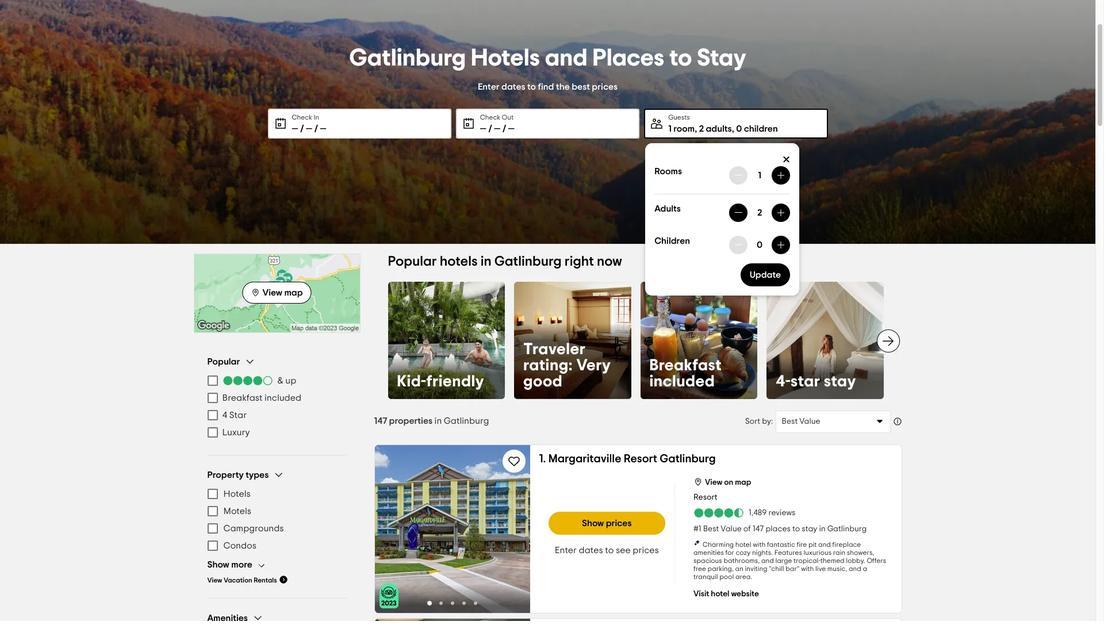 Task type: locate. For each thing, give the bounding box(es) containing it.
0 horizontal spatial included
[[265, 393, 301, 403]]

check in — / — / —
[[292, 114, 326, 133]]

0 vertical spatial 1
[[668, 124, 672, 133]]

show inside dropdown button
[[207, 560, 229, 569]]

breakfast
[[650, 357, 722, 374], [222, 393, 263, 403]]

and up luxurious
[[818, 541, 831, 548]]

1 / from the left
[[300, 124, 304, 133]]

check
[[292, 114, 312, 120], [480, 114, 500, 120]]

1 horizontal spatial 1
[[699, 525, 701, 533]]

1 horizontal spatial 147
[[753, 525, 764, 533]]

2 vertical spatial in
[[819, 525, 826, 533]]

0 vertical spatial prices
[[592, 82, 618, 91]]

1 horizontal spatial 2
[[757, 208, 762, 217]]

map inside button
[[284, 288, 303, 297]]

friendly
[[426, 374, 484, 390]]

0 vertical spatial 2
[[699, 124, 704, 133]]

hotel inside charming hotel with fantastic fire pit and fireplace amenities for cozy nights. features luxurious rain showers, spacious bathrooms, and large tropical-themed lobby. offers free parking, an inviting "chill bar" with live music, and a tranquil pool area.
[[735, 541, 751, 548]]

0 vertical spatial stay
[[824, 374, 856, 390]]

check inside check in — / — / —
[[292, 114, 312, 120]]

stay right the star
[[824, 374, 856, 390]]

0 horizontal spatial check
[[292, 114, 312, 120]]

1 horizontal spatial enter
[[555, 545, 577, 555]]

show more
[[207, 560, 252, 569]]

1 , from the left
[[695, 124, 697, 133]]

0 horizontal spatial map
[[284, 288, 303, 297]]

147 right "of"
[[753, 525, 764, 533]]

a
[[863, 565, 867, 572]]

0 horizontal spatial set child count to one less image
[[734, 240, 743, 249]]

room
[[674, 124, 695, 133]]

check left 'out'
[[480, 114, 500, 120]]

1 vertical spatial 2
[[757, 208, 762, 217]]

2 left set adult count to one more image
[[757, 208, 762, 217]]

1 vertical spatial map
[[735, 478, 751, 486]]

0 vertical spatial 147
[[374, 416, 387, 425]]

hotels up "find"
[[471, 46, 540, 70]]

2 horizontal spatial 1
[[758, 171, 761, 180]]

4 star
[[222, 411, 247, 420]]

hotel down pool
[[711, 590, 730, 598]]

best right #
[[703, 525, 719, 533]]

show inside button
[[582, 518, 604, 528]]

1 horizontal spatial hotels
[[471, 46, 540, 70]]

included
[[650, 374, 715, 390], [265, 393, 301, 403]]

resort
[[624, 453, 657, 464], [694, 493, 718, 501]]

1 vertical spatial hotels
[[223, 489, 251, 499]]

set room count to one less image
[[734, 171, 743, 180]]

1,489 reviews link
[[694, 507, 796, 518]]

4 / from the left
[[502, 124, 506, 133]]

tranquil
[[694, 573, 718, 580]]

2 right room
[[699, 124, 704, 133]]

3 — from the left
[[320, 124, 326, 133]]

1 horizontal spatial breakfast included
[[650, 357, 722, 390]]

view on map
[[705, 478, 751, 486]]

view inside button
[[263, 288, 282, 297]]

of
[[744, 525, 751, 533]]

to left "find"
[[527, 82, 536, 91]]

value down the star
[[800, 417, 820, 425]]

1 horizontal spatial in
[[481, 255, 492, 269]]

enter up "check out — / — / —"
[[478, 82, 500, 91]]

0 vertical spatial in
[[481, 255, 492, 269]]

1 vertical spatial included
[[265, 393, 301, 403]]

on
[[724, 478, 733, 486]]

best inside popup button
[[782, 417, 798, 425]]

breakfast included link
[[640, 282, 757, 399]]

/
[[300, 124, 304, 133], [314, 124, 318, 133], [488, 124, 492, 133], [502, 124, 506, 133]]

1 horizontal spatial breakfast
[[650, 357, 722, 374]]

1 horizontal spatial 0
[[757, 240, 763, 249]]

1 inside guests 1 room , 2 adults , 0 children
[[668, 124, 672, 133]]

prices up see
[[606, 518, 632, 528]]

1 vertical spatial view
[[705, 478, 722, 486]]

cozy
[[736, 549, 751, 556]]

hotels
[[471, 46, 540, 70], [223, 489, 251, 499]]

1 set child count to one less image from the left
[[734, 240, 743, 249]]

0 horizontal spatial 0
[[736, 124, 742, 133]]

0 horizontal spatial view
[[207, 577, 222, 584]]

view for view vacation rentals
[[207, 577, 222, 584]]

1 up amenities at the bottom right of the page
[[699, 525, 701, 533]]

parking,
[[708, 565, 734, 572]]

1 right the set room count to one less image
[[758, 171, 761, 180]]

best value button
[[776, 410, 891, 433]]

1 horizontal spatial popular
[[388, 255, 437, 269]]

star
[[791, 374, 820, 390]]

hotels up motels
[[223, 489, 251, 499]]

luxury
[[222, 428, 250, 437]]

spacious
[[694, 557, 722, 564]]

1 vertical spatial dates
[[579, 545, 603, 555]]

condos
[[223, 541, 257, 550]]

enter for enter dates to see prices
[[555, 545, 577, 555]]

check left in
[[292, 114, 312, 120]]

0 vertical spatial menu
[[207, 372, 347, 441]]

dates down "show prices" at bottom
[[579, 545, 603, 555]]

view on map button
[[694, 475, 751, 487]]

show prices
[[582, 518, 632, 528]]

1 vertical spatial 0
[[757, 240, 763, 249]]

0 vertical spatial best
[[782, 417, 798, 425]]

the
[[556, 82, 570, 91]]

1 menu from the top
[[207, 372, 347, 441]]

for
[[725, 549, 734, 556]]

large
[[775, 557, 792, 564]]

show up enter dates to see prices
[[582, 518, 604, 528]]

prices right best on the right top of the page
[[592, 82, 618, 91]]

0 horizontal spatial hotels
[[223, 489, 251, 499]]

0 vertical spatial enter
[[478, 82, 500, 91]]

1 horizontal spatial value
[[800, 417, 820, 425]]

inviting
[[745, 565, 767, 572]]

0 vertical spatial popular
[[388, 255, 437, 269]]

, left adults
[[695, 124, 697, 133]]

4.0 of 5 bubbles image
[[222, 376, 273, 385]]

1 horizontal spatial view
[[263, 288, 282, 297]]

breakfast included
[[650, 357, 722, 390], [222, 393, 301, 403]]

0 vertical spatial view
[[263, 288, 282, 297]]

1 horizontal spatial show
[[582, 518, 604, 528]]

0 horizontal spatial enter
[[478, 82, 500, 91]]

1 horizontal spatial set child count to one less image
[[776, 240, 786, 249]]

best
[[572, 82, 590, 91]]

with up nights.
[[753, 541, 766, 548]]

1 horizontal spatial hotel
[[735, 541, 751, 548]]

show more button
[[207, 559, 271, 571]]

view vacation rentals
[[207, 577, 277, 584]]

# 1 best value of 147 places to stay in gatlinburg
[[694, 525, 867, 533]]

0 right adults
[[736, 124, 742, 133]]

stay up pit
[[802, 525, 817, 533]]

popular up '4.0 of 5 bubbles' image
[[207, 357, 240, 366]]

0 horizontal spatial popular
[[207, 357, 240, 366]]

rentals
[[254, 577, 277, 584]]

gatlinburg for 1. margaritaville resort gatlinburg
[[660, 453, 716, 464]]

0 vertical spatial included
[[650, 374, 715, 390]]

0 vertical spatial group
[[207, 356, 347, 441]]

area.
[[735, 573, 752, 580]]

check for check in — / — / —
[[292, 114, 312, 120]]

0 vertical spatial breakfast
[[650, 357, 722, 374]]

show left more
[[207, 560, 229, 569]]

0 vertical spatial dates
[[502, 82, 525, 91]]

4-star stay
[[776, 374, 856, 390]]

4 — from the left
[[480, 124, 486, 133]]

1 horizontal spatial ,
[[732, 124, 734, 133]]

0 vertical spatial hotels
[[471, 46, 540, 70]]

update button
[[741, 263, 790, 286]]

update
[[750, 270, 781, 279]]

dates up 'out'
[[502, 82, 525, 91]]

1 check from the left
[[292, 114, 312, 120]]

menu containing & up
[[207, 372, 347, 441]]

1 vertical spatial show
[[207, 560, 229, 569]]

hotels
[[440, 255, 478, 269]]

2 horizontal spatial view
[[705, 478, 722, 486]]

rooms
[[655, 166, 682, 176]]

× button
[[783, 152, 790, 168]]

2 group from the top
[[207, 469, 347, 584]]

1 vertical spatial with
[[801, 565, 814, 572]]

1 vertical spatial enter
[[555, 545, 577, 555]]

set child count to one less image down set adult count to one more image
[[776, 240, 786, 249]]

0 vertical spatial resort
[[624, 453, 657, 464]]

properties
[[389, 416, 433, 425]]

in for hotels
[[481, 255, 492, 269]]

1 left room
[[668, 124, 672, 133]]

menu containing hotels
[[207, 485, 347, 554]]

menu
[[207, 372, 347, 441], [207, 485, 347, 554]]

set child count to one less image
[[734, 240, 743, 249], [776, 240, 786, 249]]

2 vertical spatial 1
[[699, 525, 701, 533]]

1
[[668, 124, 672, 133], [758, 171, 761, 180], [699, 525, 701, 533]]

0 up update
[[757, 240, 763, 249]]

1,489 reviews button
[[694, 507, 796, 518]]

best right the by:
[[782, 417, 798, 425]]

out
[[502, 114, 514, 120]]

prices right see
[[633, 545, 659, 555]]

in up luxurious
[[819, 525, 826, 533]]

0 vertical spatial 0
[[736, 124, 742, 133]]

lobby.
[[846, 557, 865, 564]]

1 vertical spatial popular
[[207, 357, 240, 366]]

set adult count to one less image
[[734, 208, 743, 217]]

1 horizontal spatial with
[[801, 565, 814, 572]]

0 horizontal spatial in
[[435, 416, 442, 425]]

0 vertical spatial value
[[800, 417, 820, 425]]

1 — from the left
[[292, 124, 298, 133]]

0 horizontal spatial breakfast
[[222, 393, 263, 403]]

1 horizontal spatial included
[[650, 374, 715, 390]]

hotel up cozy
[[735, 541, 751, 548]]

best
[[782, 417, 798, 425], [703, 525, 719, 533]]

website
[[731, 590, 759, 598]]

group
[[207, 356, 347, 441], [207, 469, 347, 584]]

0 horizontal spatial 2
[[699, 124, 704, 133]]

enter down show prices button
[[555, 545, 577, 555]]

0 horizontal spatial show
[[207, 560, 229, 569]]

live
[[815, 565, 826, 572]]

0 horizontal spatial ,
[[695, 124, 697, 133]]

sort by:
[[745, 417, 773, 425]]

with down tropical- at the bottom of the page
[[801, 565, 814, 572]]

1 vertical spatial 1
[[758, 171, 761, 180]]

enter
[[478, 82, 500, 91], [555, 545, 577, 555]]

1 horizontal spatial map
[[735, 478, 751, 486]]

popular left hotels
[[388, 255, 437, 269]]

and down lobby.
[[849, 565, 861, 572]]

0 horizontal spatial dates
[[502, 82, 525, 91]]

gatlinburg for 147 properties in gatlinburg
[[444, 416, 489, 425]]

1 horizontal spatial stay
[[824, 374, 856, 390]]

1 vertical spatial best
[[703, 525, 719, 533]]

0 horizontal spatial 147
[[374, 416, 387, 425]]

1 horizontal spatial best
[[782, 417, 798, 425]]

147 left properties
[[374, 416, 387, 425]]

1 vertical spatial in
[[435, 416, 442, 425]]

1 vertical spatial hotel
[[711, 590, 730, 598]]

1 group from the top
[[207, 356, 347, 441]]

2 vertical spatial view
[[207, 577, 222, 584]]

themed
[[821, 557, 845, 564]]

kid-friendly link
[[388, 282, 505, 399]]

check inside "check out — / — / —"
[[480, 114, 500, 120]]

see
[[616, 545, 631, 555]]

2 menu from the top
[[207, 485, 347, 554]]

popular for popular hotels in gatlinburg right now
[[388, 255, 437, 269]]

in right hotels
[[481, 255, 492, 269]]

0
[[736, 124, 742, 133], [757, 240, 763, 249]]

0 horizontal spatial stay
[[802, 525, 817, 533]]

traveler rating: very good
[[523, 341, 611, 390]]

1 horizontal spatial check
[[480, 114, 500, 120]]

0 horizontal spatial best
[[703, 525, 719, 533]]

adults
[[655, 204, 681, 213]]

0 vertical spatial map
[[284, 288, 303, 297]]

property
[[207, 470, 244, 479]]

2 check from the left
[[480, 114, 500, 120]]

—
[[292, 124, 298, 133], [306, 124, 312, 133], [320, 124, 326, 133], [480, 124, 486, 133], [494, 124, 501, 133], [508, 124, 515, 133]]

show
[[582, 518, 604, 528], [207, 560, 229, 569]]

1 vertical spatial breakfast
[[222, 393, 263, 403]]

view inside group
[[207, 577, 222, 584]]

star
[[229, 411, 247, 420]]

0 horizontal spatial value
[[721, 525, 742, 533]]

0 vertical spatial hotel
[[735, 541, 751, 548]]

1 vertical spatial prices
[[606, 518, 632, 528]]

view inside button
[[705, 478, 722, 486]]

0 vertical spatial with
[[753, 541, 766, 548]]

kid-friendly
[[397, 374, 484, 390]]

places
[[593, 46, 664, 70]]

resort right margaritaville on the bottom
[[624, 453, 657, 464]]

by:
[[762, 417, 773, 425]]

1 horizontal spatial dates
[[579, 545, 603, 555]]

2023 link
[[379, 583, 398, 608]]

1 horizontal spatial resort
[[694, 493, 718, 501]]

0 vertical spatial breakfast included
[[650, 357, 722, 390]]

resort down 'view on map' button
[[694, 493, 718, 501]]

1 vertical spatial breakfast included
[[222, 393, 301, 403]]

show for show prices
[[582, 518, 604, 528]]

1 vertical spatial group
[[207, 469, 347, 584]]

breakfast included inside "link"
[[650, 357, 722, 390]]

value left "of"
[[721, 525, 742, 533]]

2 set child count to one less image from the left
[[776, 240, 786, 249]]

set child count to one less image down set adult count to one less image
[[734, 240, 743, 249]]

0 horizontal spatial resort
[[624, 453, 657, 464]]

0 horizontal spatial hotel
[[711, 590, 730, 598]]

in
[[481, 255, 492, 269], [435, 416, 442, 425], [819, 525, 826, 533]]

in right properties
[[435, 416, 442, 425]]

places
[[766, 525, 791, 533]]

dates for find
[[502, 82, 525, 91]]

4
[[222, 411, 227, 420]]

right
[[565, 255, 594, 269]]

0 horizontal spatial 1
[[668, 124, 672, 133]]

gatlinburg
[[349, 46, 466, 70], [495, 255, 562, 269], [444, 416, 489, 425], [660, 453, 716, 464], [827, 525, 867, 533]]

stay
[[824, 374, 856, 390], [802, 525, 817, 533]]

rating:
[[523, 357, 573, 374]]

vacation
[[224, 577, 252, 584]]

, left children
[[732, 124, 734, 133]]



Task type: vqa. For each thing, say whether or not it's contained in the screenshot.
Menu containing & up
yes



Task type: describe. For each thing, give the bounding box(es) containing it.
an
[[735, 565, 744, 572]]

fire
[[797, 541, 807, 548]]

traveler
[[523, 341, 586, 357]]

prices inside button
[[606, 518, 632, 528]]

to left the stay
[[669, 46, 692, 70]]

hotel for visit
[[711, 590, 730, 598]]

best value
[[782, 417, 820, 425]]

4-star stay link
[[767, 282, 884, 399]]

hotels inside menu
[[223, 489, 251, 499]]

to left see
[[605, 545, 614, 555]]

view for view map
[[263, 288, 282, 297]]

enter dates to see prices
[[555, 545, 659, 555]]

find
[[538, 82, 554, 91]]

motels
[[223, 507, 251, 516]]

check for check out — / — / —
[[480, 114, 500, 120]]

popular for popular
[[207, 357, 240, 366]]

music,
[[828, 565, 847, 572]]

2 vertical spatial prices
[[633, 545, 659, 555]]

gatlinburg hotels and places to stay
[[349, 46, 746, 70]]

4.5 of 5 bubbles. 1,489 reviews element
[[694, 507, 796, 518]]

children
[[744, 124, 778, 133]]

1 vertical spatial 147
[[753, 525, 764, 533]]

kid-
[[397, 374, 426, 390]]

free
[[694, 565, 706, 572]]

2 — from the left
[[306, 124, 312, 133]]

set rooms to one more image
[[776, 171, 786, 180]]

2 / from the left
[[314, 124, 318, 133]]

& up
[[277, 376, 296, 385]]

1 for 2
[[668, 124, 672, 133]]

more
[[231, 560, 252, 569]]

and up the
[[545, 46, 588, 70]]

map inside button
[[735, 478, 751, 486]]

luxurious
[[804, 549, 832, 556]]

1.
[[539, 453, 546, 464]]

×
[[783, 152, 790, 168]]

fireplace
[[833, 541, 861, 548]]

visit hotel website
[[694, 590, 759, 598]]

very
[[577, 357, 611, 374]]

show prices button
[[548, 512, 665, 535]]

1 vertical spatial value
[[721, 525, 742, 533]]

enter dates to find the best prices
[[478, 82, 618, 91]]

pool
[[720, 573, 734, 580]]

0 horizontal spatial with
[[753, 541, 766, 548]]

0 horizontal spatial breakfast included
[[222, 393, 301, 403]]

1 for of
[[699, 525, 701, 533]]

view map
[[263, 288, 303, 297]]

popular hotels in gatlinburg right now
[[388, 255, 622, 269]]

nights.
[[752, 549, 773, 556]]

group containing popular
[[207, 356, 347, 441]]

previous image
[[381, 334, 395, 348]]

bathrooms,
[[724, 557, 760, 564]]

check out — / — / —
[[480, 114, 515, 133]]

next image
[[881, 334, 895, 348]]

gatlinburg for popular hotels in gatlinburg right now
[[495, 255, 562, 269]]

up
[[285, 376, 296, 385]]

and down nights.
[[761, 557, 774, 564]]

adults
[[706, 124, 732, 133]]

guests 1 room , 2 adults , 0 children
[[668, 114, 778, 133]]

hotel for charming
[[735, 541, 751, 548]]

enter for enter dates to find the best prices
[[478, 82, 500, 91]]

save to a trip image
[[507, 454, 521, 468]]

tropical-
[[794, 557, 821, 564]]

in
[[314, 114, 319, 120]]

included inside menu
[[265, 393, 301, 403]]

property types
[[207, 470, 269, 479]]

dates for see
[[579, 545, 603, 555]]

stay
[[697, 46, 746, 70]]

#
[[694, 525, 699, 533]]

amenities
[[694, 549, 724, 556]]

carousel of images figure
[[375, 445, 530, 613]]

included inside breakfast included
[[650, 374, 715, 390]]

show for show more
[[207, 560, 229, 569]]

campgrounds
[[223, 524, 284, 533]]

&
[[277, 376, 283, 385]]

view vacation rentals link
[[207, 575, 288, 584]]

visit hotel website link
[[694, 587, 759, 599]]

types
[[246, 470, 269, 479]]

4-
[[776, 374, 791, 390]]

147 properties in gatlinburg
[[374, 416, 489, 425]]

charming hotel with fantastic fire pit and fireplace amenities for cozy nights. features luxurious rain showers, spacious bathrooms, and large tropical-themed lobby. offers free parking, an inviting "chill bar" with live music, and a tranquil pool area. button
[[694, 539, 892, 581]]

traveler rating: very good link
[[514, 282, 631, 399]]

2 horizontal spatial in
[[819, 525, 826, 533]]

1 vertical spatial resort
[[694, 493, 718, 501]]

reviews
[[769, 509, 796, 517]]

charming
[[703, 541, 734, 548]]

0 inside guests 1 room , 2 adults , 0 children
[[736, 124, 742, 133]]

1,489 reviews
[[749, 509, 796, 517]]

breakfast inside menu
[[222, 393, 263, 403]]

breakfast inside "link"
[[650, 357, 722, 374]]

view for view on map
[[705, 478, 722, 486]]

3 / from the left
[[488, 124, 492, 133]]

value inside best value popup button
[[800, 417, 820, 425]]

good
[[523, 374, 563, 390]]

to up fire
[[792, 525, 800, 533]]

sort
[[745, 417, 760, 425]]

in for properties
[[435, 416, 442, 425]]

group containing property types
[[207, 469, 347, 584]]

1. margaritaville resort gatlinburg
[[539, 453, 716, 464]]

6 — from the left
[[508, 124, 515, 133]]

set adult count to one more image
[[776, 208, 786, 217]]

bar"
[[786, 565, 800, 572]]

5 — from the left
[[494, 124, 501, 133]]

children
[[655, 236, 690, 245]]

pit
[[809, 541, 817, 548]]

margaritaville
[[548, 453, 621, 464]]

2 inside guests 1 room , 2 adults , 0 children
[[699, 124, 704, 133]]

now
[[597, 255, 622, 269]]

"chill
[[769, 565, 784, 572]]

view map button
[[242, 282, 311, 303]]

guests
[[668, 114, 690, 120]]

2 , from the left
[[732, 124, 734, 133]]

fantastic
[[767, 541, 795, 548]]



